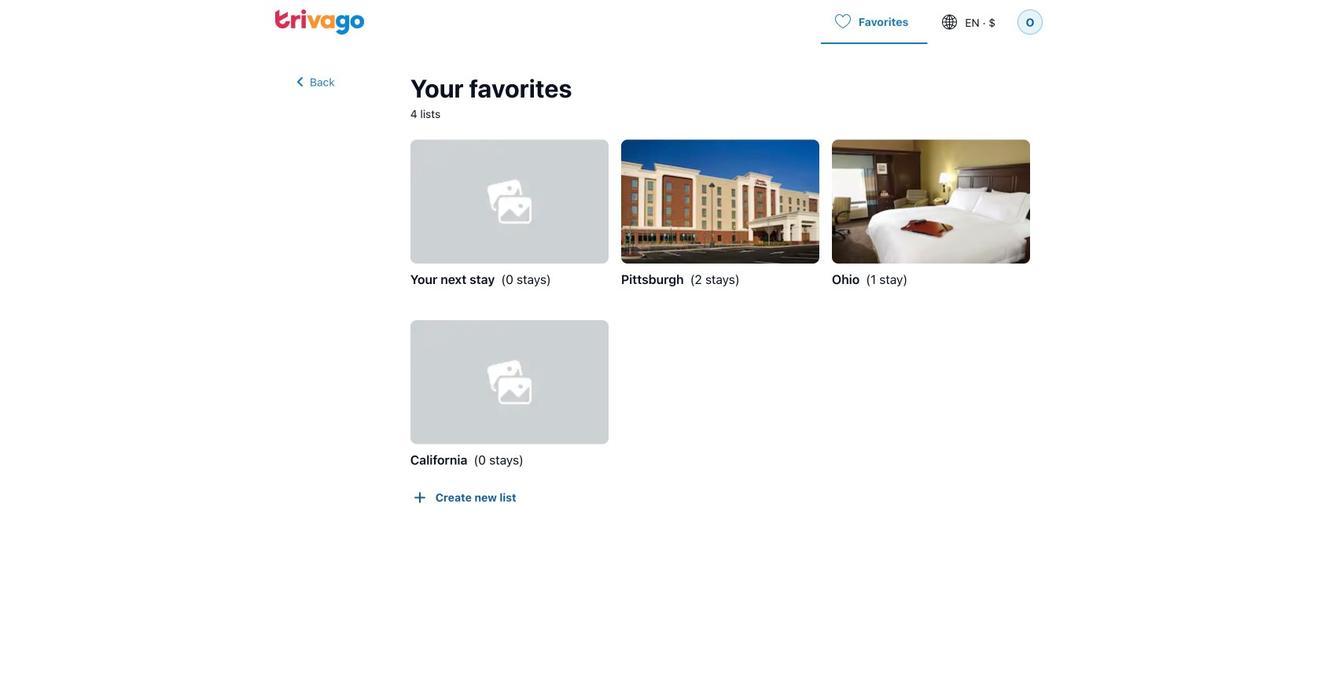 Task type: vqa. For each thing, say whether or not it's contained in the screenshot.
hotel in ', INCLUDING THE IDEAL HOTEL FOR YOU.'
no



Task type: locate. For each thing, give the bounding box(es) containing it.
trivago logo image
[[275, 9, 365, 35]]



Task type: describe. For each thing, give the bounding box(es) containing it.
your next stay image
[[411, 140, 609, 264]]

california image
[[411, 320, 609, 444]]

pittsburgh image
[[621, 140, 820, 264]]

ohio image
[[832, 140, 1031, 264]]



